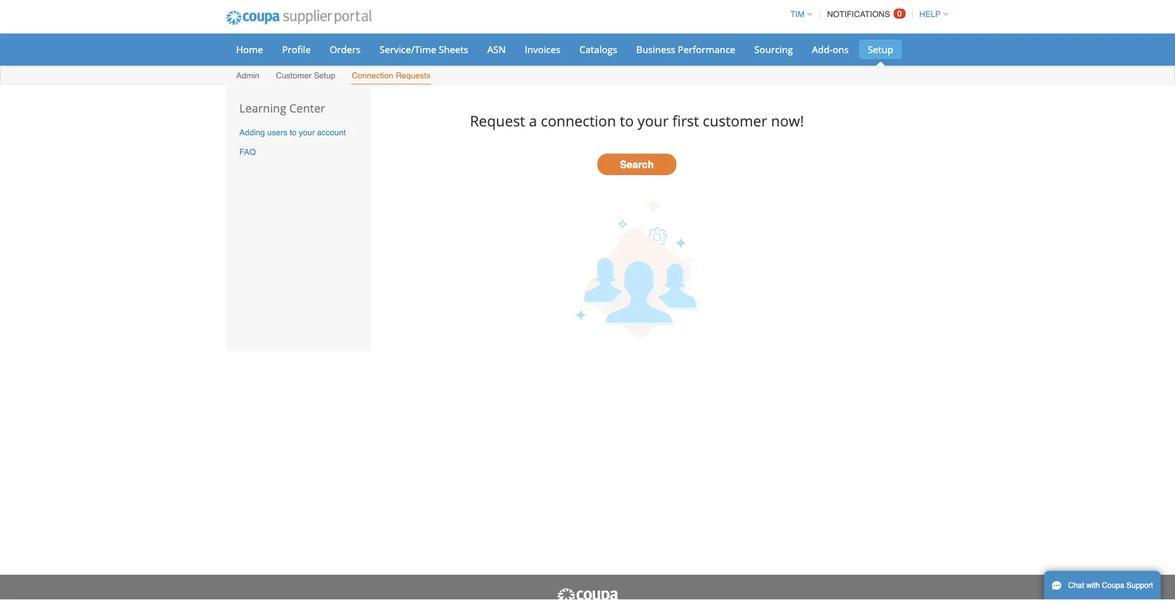 Task type: locate. For each thing, give the bounding box(es) containing it.
0
[[897, 9, 902, 18]]

tim
[[790, 9, 805, 19]]

catalogs link
[[571, 40, 626, 59]]

now!
[[771, 111, 804, 131]]

first
[[672, 111, 699, 131]]

your
[[638, 111, 669, 131], [299, 128, 315, 137]]

search
[[620, 159, 654, 170]]

account
[[317, 128, 346, 137]]

with
[[1087, 582, 1100, 591]]

connection
[[541, 111, 616, 131]]

customer setup
[[276, 71, 335, 80]]

add-ons link
[[804, 40, 857, 59]]

faq
[[239, 147, 256, 157]]

setup inside customer setup link
[[314, 71, 335, 80]]

notifications 0
[[827, 9, 902, 19]]

your down center
[[299, 128, 315, 137]]

0 vertical spatial coupa supplier portal image
[[217, 2, 380, 34]]

setup
[[868, 43, 893, 56], [314, 71, 335, 80]]

sheets
[[439, 43, 468, 56]]

customer
[[703, 111, 767, 131]]

0 vertical spatial setup
[[868, 43, 893, 56]]

setup right customer
[[314, 71, 335, 80]]

sourcing link
[[746, 40, 801, 59]]

help
[[919, 9, 941, 19]]

coupa supplier portal image
[[217, 2, 380, 34], [556, 588, 619, 601]]

orders link
[[322, 40, 369, 59]]

ons
[[833, 43, 849, 56]]

asn
[[487, 43, 506, 56]]

0 horizontal spatial your
[[299, 128, 315, 137]]

service/time sheets
[[380, 43, 468, 56]]

sourcing
[[754, 43, 793, 56]]

1 horizontal spatial your
[[638, 111, 669, 131]]

setup inside setup link
[[868, 43, 893, 56]]

1 horizontal spatial setup
[[868, 43, 893, 56]]

adding users to your account
[[239, 128, 346, 137]]

to right users on the top
[[290, 128, 297, 137]]

request a connection to your first customer now!
[[470, 111, 804, 131]]

invoices
[[525, 43, 561, 56]]

0 horizontal spatial coupa supplier portal image
[[217, 2, 380, 34]]

requests
[[396, 71, 431, 80]]

setup down notifications 0
[[868, 43, 893, 56]]

to
[[620, 111, 634, 131], [290, 128, 297, 137]]

business performance link
[[628, 40, 744, 59]]

business performance
[[636, 43, 735, 56]]

users
[[267, 128, 287, 137]]

profile
[[282, 43, 311, 56]]

your left 'first'
[[638, 111, 669, 131]]

home link
[[228, 40, 271, 59]]

1 vertical spatial setup
[[314, 71, 335, 80]]

navigation containing notifications 0
[[785, 2, 949, 27]]

connection
[[352, 71, 393, 80]]

adding
[[239, 128, 265, 137]]

navigation
[[785, 2, 949, 27]]

chat with coupa support
[[1068, 582, 1153, 591]]

to up search
[[620, 111, 634, 131]]

admin link
[[236, 68, 260, 85]]

0 horizontal spatial setup
[[314, 71, 335, 80]]

profile link
[[274, 40, 319, 59]]

add-
[[812, 43, 833, 56]]

home
[[236, 43, 263, 56]]

1 vertical spatial coupa supplier portal image
[[556, 588, 619, 601]]

customer
[[276, 71, 312, 80]]

learning center
[[239, 100, 325, 116]]

catalogs
[[580, 43, 617, 56]]



Task type: describe. For each thing, give the bounding box(es) containing it.
help link
[[914, 9, 949, 19]]

chat with coupa support button
[[1044, 572, 1161, 601]]

1 horizontal spatial coupa supplier portal image
[[556, 588, 619, 601]]

support
[[1127, 582, 1153, 591]]

notifications
[[827, 9, 890, 19]]

orders
[[330, 43, 361, 56]]

asn link
[[479, 40, 514, 59]]

customer setup link
[[275, 68, 336, 85]]

learning
[[239, 100, 286, 116]]

setup link
[[860, 40, 902, 59]]

0 horizontal spatial to
[[290, 128, 297, 137]]

business
[[636, 43, 675, 56]]

coupa
[[1102, 582, 1125, 591]]

service/time sheets link
[[371, 40, 477, 59]]

service/time
[[380, 43, 436, 56]]

performance
[[678, 43, 735, 56]]

add-ons
[[812, 43, 849, 56]]

search button
[[597, 154, 677, 175]]

adding users to your account link
[[239, 128, 346, 137]]

connection requests
[[352, 71, 431, 80]]

tim link
[[785, 9, 812, 19]]

faq link
[[239, 147, 256, 157]]

1 horizontal spatial to
[[620, 111, 634, 131]]

chat
[[1068, 582, 1084, 591]]

request
[[470, 111, 525, 131]]

center
[[289, 100, 325, 116]]

invoices link
[[517, 40, 569, 59]]

a
[[529, 111, 537, 131]]

admin
[[236, 71, 260, 80]]

connection requests link
[[351, 68, 431, 85]]



Task type: vqa. For each thing, say whether or not it's contained in the screenshot.
Edit Profile
no



